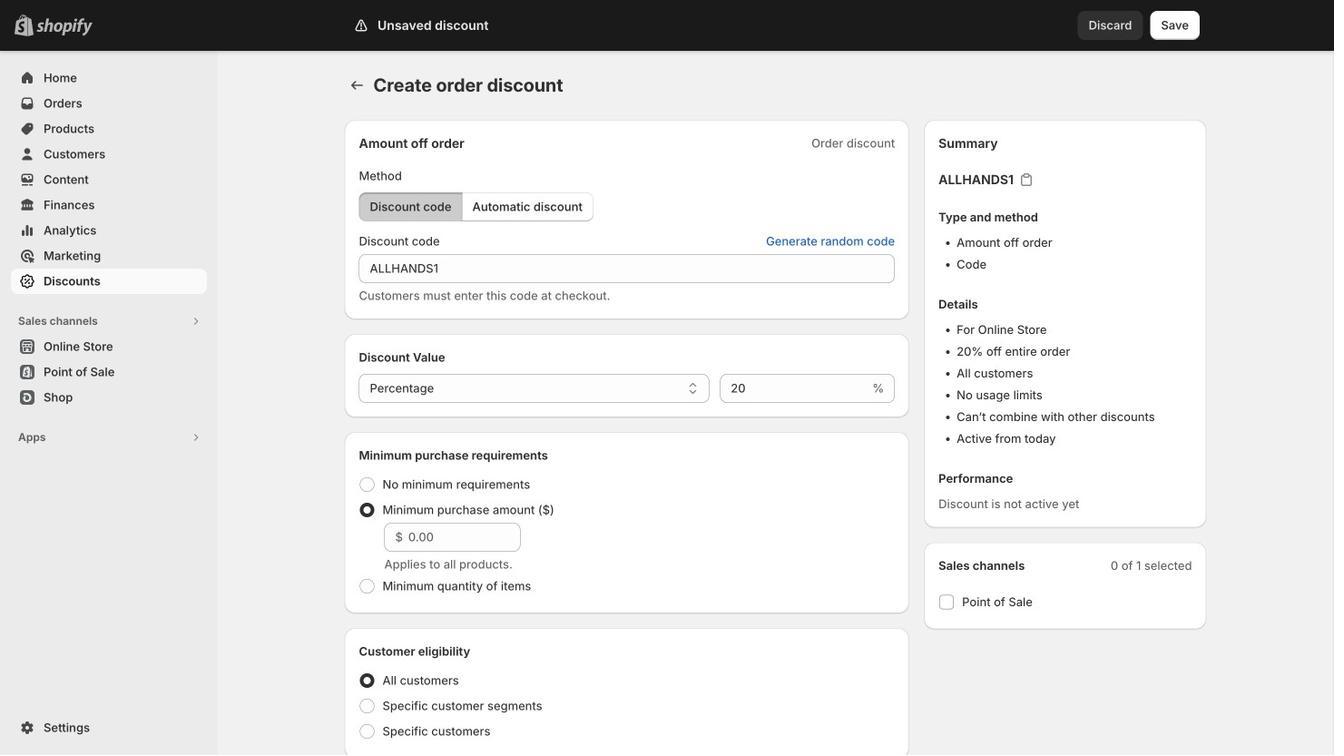 Task type: locate. For each thing, give the bounding box(es) containing it.
0.00 text field
[[408, 523, 521, 552]]

None text field
[[359, 254, 895, 283], [720, 374, 869, 403], [359, 254, 895, 283], [720, 374, 869, 403]]



Task type: vqa. For each thing, say whether or not it's contained in the screenshot.
the "0.00" text field
yes



Task type: describe. For each thing, give the bounding box(es) containing it.
shopify image
[[36, 18, 93, 36]]



